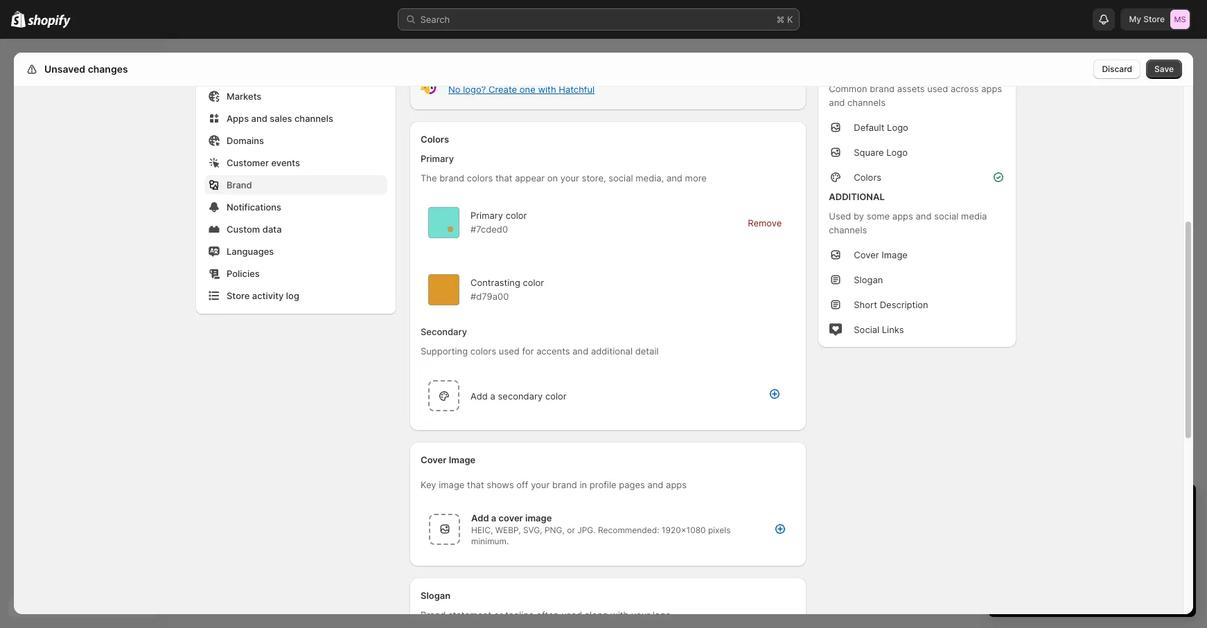 Task type: describe. For each thing, give the bounding box(es) containing it.
add a secondary color
[[471, 391, 567, 402]]

domains
[[227, 135, 264, 146]]

tagline
[[505, 610, 534, 621]]

in
[[580, 480, 587, 491]]

for
[[522, 346, 534, 357]]

languages
[[227, 246, 274, 257]]

notifications
[[227, 202, 281, 213]]

#7cded0
[[471, 224, 508, 235]]

key image that shows off your brand in profile pages and apps
[[421, 480, 687, 491]]

supporting
[[421, 346, 468, 357]]

discard
[[1102, 64, 1132, 74]]

apps and sales channels link
[[204, 109, 387, 128]]

0 horizontal spatial image
[[439, 480, 465, 491]]

off
[[517, 480, 528, 491]]

1 horizontal spatial your
[[561, 173, 579, 184]]

brand statement or tagline often used along with your logo
[[421, 610, 671, 621]]

recommended:
[[598, 525, 659, 536]]

0 horizontal spatial image
[[449, 455, 476, 466]]

a for cover
[[491, 513, 496, 524]]

apps
[[227, 113, 249, 124]]

social links
[[854, 324, 904, 335]]

cover
[[499, 513, 523, 524]]

1920×1080
[[662, 525, 706, 536]]

media,
[[636, 173, 664, 184]]

jpg.
[[577, 525, 596, 536]]

key
[[421, 480, 436, 491]]

social
[[854, 324, 880, 335]]

policies link
[[204, 264, 387, 283]]

0 vertical spatial image
[[882, 249, 908, 261]]

across
[[951, 83, 979, 94]]

#d79a00
[[471, 291, 509, 302]]

notifications link
[[204, 198, 387, 217]]

common brand assets used across apps and channels
[[829, 83, 1002, 108]]

languages link
[[204, 242, 387, 261]]

1 vertical spatial channels
[[294, 113, 333, 124]]

1 vertical spatial colors
[[470, 346, 496, 357]]

webp,
[[495, 525, 521, 536]]

appear
[[515, 173, 545, 184]]

along
[[585, 610, 608, 621]]

links
[[882, 324, 904, 335]]

custom data link
[[204, 220, 387, 239]]

remove button
[[740, 213, 790, 233]]

my
[[1129, 14, 1141, 24]]

2 vertical spatial color
[[545, 391, 567, 402]]

data
[[262, 224, 282, 235]]

remove
[[748, 217, 782, 228]]

primary for primary color #7cded0
[[471, 210, 503, 221]]

markets
[[227, 91, 262, 102]]

save
[[1155, 64, 1174, 74]]

the brand colors that appear on your store, social media, and more
[[421, 173, 707, 184]]

changes
[[88, 63, 128, 75]]

add a cover image heic, webp, svg, png, or jpg. recommended: 1920×1080 pixels minimum.
[[471, 513, 731, 547]]

and right accents
[[573, 346, 589, 357]]

and inside common brand assets used across apps and channels
[[829, 97, 845, 108]]

or inside the add a cover image heic, webp, svg, png, or jpg. recommended: 1920×1080 pixels minimum.
[[567, 525, 575, 536]]

customer events
[[227, 157, 300, 168]]

on
[[547, 173, 558, 184]]

png,
[[545, 525, 565, 536]]

1 horizontal spatial shopify image
[[28, 14, 71, 28]]

my store image
[[1171, 10, 1190, 29]]

short
[[854, 299, 877, 310]]

and left more
[[667, 173, 683, 184]]

activity
[[252, 290, 284, 301]]

brand for the
[[440, 173, 464, 184]]

events
[[271, 157, 300, 168]]

0 horizontal spatial colors
[[421, 134, 449, 145]]

and right pages
[[648, 480, 664, 491]]

1 horizontal spatial brand
[[552, 480, 577, 491]]

apps and sales channels
[[227, 113, 333, 124]]

the
[[421, 173, 437, 184]]

search
[[420, 14, 450, 25]]

1 horizontal spatial with
[[611, 610, 629, 621]]

common
[[829, 83, 867, 94]]

sales
[[270, 113, 292, 124]]

pages
[[619, 480, 645, 491]]

apps inside used by some apps and social media channels
[[893, 211, 913, 222]]

my store
[[1129, 14, 1165, 24]]

0 vertical spatial colors
[[467, 173, 493, 184]]

one
[[520, 84, 536, 95]]

brand for brand
[[227, 179, 252, 191]]

k
[[787, 14, 793, 25]]

2 horizontal spatial your
[[631, 610, 650, 621]]

no logo? create one with hatchful
[[448, 84, 595, 95]]

secondary
[[421, 326, 467, 338]]

description
[[880, 299, 928, 310]]

statement
[[448, 610, 492, 621]]

0 horizontal spatial or
[[494, 610, 503, 621]]

contrasting
[[471, 277, 520, 288]]

create
[[489, 84, 517, 95]]

brand for brand statement or tagline often used along with your logo
[[421, 610, 446, 621]]

3 days left in your trial element
[[988, 520, 1196, 617]]

more
[[685, 173, 707, 184]]

secondary
[[498, 391, 543, 402]]

0 vertical spatial store
[[1144, 14, 1165, 24]]

markets link
[[204, 87, 387, 106]]

unsaved
[[44, 63, 85, 75]]



Task type: locate. For each thing, give the bounding box(es) containing it.
0 vertical spatial primary
[[421, 153, 454, 164]]

cover up key
[[421, 455, 447, 466]]

1 horizontal spatial apps
[[893, 211, 913, 222]]

cover image up key
[[421, 455, 476, 466]]

with right along
[[611, 610, 629, 621]]

0 horizontal spatial used
[[499, 346, 520, 357]]

social inside used by some apps and social media channels
[[934, 211, 959, 222]]

1 horizontal spatial colors
[[854, 172, 882, 183]]

brand inside "link"
[[227, 179, 252, 191]]

1 horizontal spatial used
[[561, 610, 582, 621]]

save button
[[1146, 60, 1182, 79]]

1 horizontal spatial image
[[882, 249, 908, 261]]

hatchful
[[559, 84, 595, 95]]

2 vertical spatial apps
[[666, 480, 687, 491]]

0 vertical spatial your
[[561, 173, 579, 184]]

1 vertical spatial or
[[494, 610, 503, 621]]

store activity log link
[[204, 286, 387, 306]]

1 vertical spatial logo
[[887, 147, 908, 158]]

0 vertical spatial apps
[[981, 83, 1002, 94]]

brand for common
[[870, 83, 895, 94]]

change image
[[448, 227, 453, 232]]

often
[[536, 610, 559, 621]]

and right apps at top
[[251, 113, 267, 124]]

1 vertical spatial apps
[[893, 211, 913, 222]]

color for primary color #7cded0
[[506, 210, 527, 221]]

1 vertical spatial a
[[491, 513, 496, 524]]

used
[[927, 83, 948, 94], [499, 346, 520, 357], [561, 610, 582, 621]]

1 vertical spatial your
[[531, 480, 550, 491]]

additional
[[829, 191, 885, 202]]

channels down the common
[[848, 97, 886, 108]]

that left shows
[[467, 480, 484, 491]]

supporting colors used for accents and additional detail
[[421, 346, 659, 357]]

media
[[961, 211, 987, 222]]

no logo? create one with hatchful image
[[421, 79, 437, 96]]

channels
[[848, 97, 886, 108], [294, 113, 333, 124], [829, 225, 867, 236]]

minimum.
[[471, 536, 509, 547]]

brand link
[[204, 175, 387, 195]]

slogan
[[854, 274, 883, 286], [421, 590, 451, 602]]

0 horizontal spatial cover image
[[421, 455, 476, 466]]

slogan up statement
[[421, 590, 451, 602]]

slogan up short
[[854, 274, 883, 286]]

store down policies
[[227, 290, 250, 301]]

1 horizontal spatial slogan
[[854, 274, 883, 286]]

brand left statement
[[421, 610, 446, 621]]

⌘ k
[[777, 14, 793, 25]]

no
[[448, 84, 461, 95]]

0 vertical spatial brand
[[870, 83, 895, 94]]

0 vertical spatial or
[[567, 525, 575, 536]]

0 vertical spatial channels
[[848, 97, 886, 108]]

add
[[471, 391, 488, 402], [471, 513, 489, 524]]

and
[[829, 97, 845, 108], [251, 113, 267, 124], [667, 173, 683, 184], [916, 211, 932, 222], [573, 346, 589, 357], [648, 480, 664, 491]]

0 horizontal spatial social
[[609, 173, 633, 184]]

1 vertical spatial brand
[[421, 610, 446, 621]]

0 vertical spatial a
[[490, 391, 495, 402]]

dialog
[[1199, 53, 1207, 615]]

settings dialog
[[14, 0, 1193, 629]]

channels for used
[[829, 225, 867, 236]]

store,
[[582, 173, 606, 184]]

color
[[506, 210, 527, 221], [523, 277, 544, 288], [545, 391, 567, 402]]

1 horizontal spatial store
[[1144, 14, 1165, 24]]

2 horizontal spatial brand
[[870, 83, 895, 94]]

apps right pages
[[666, 480, 687, 491]]

customer
[[227, 157, 269, 168]]

2 vertical spatial channels
[[829, 225, 867, 236]]

0 horizontal spatial store
[[227, 290, 250, 301]]

add for add a cover image heic, webp, svg, png, or jpg. recommended: 1920×1080 pixels minimum.
[[471, 513, 489, 524]]

2 vertical spatial your
[[631, 610, 650, 621]]

1 vertical spatial used
[[499, 346, 520, 357]]

color for contrasting color #d79a00
[[523, 277, 544, 288]]

by
[[854, 211, 864, 222]]

square
[[854, 147, 884, 158]]

short description
[[854, 299, 928, 310]]

0 horizontal spatial slogan
[[421, 590, 451, 602]]

policies
[[227, 268, 260, 279]]

1 vertical spatial slogan
[[421, 590, 451, 602]]

logo for square logo
[[887, 147, 908, 158]]

heic,
[[471, 525, 493, 536]]

1 horizontal spatial brand
[[421, 610, 446, 621]]

shopify image
[[11, 11, 26, 28], [28, 14, 71, 28]]

apps inside common brand assets used across apps and channels
[[981, 83, 1002, 94]]

domains link
[[204, 131, 387, 150]]

0 vertical spatial social
[[609, 173, 633, 184]]

with right 'one'
[[538, 84, 556, 95]]

log
[[286, 290, 299, 301]]

primary up #7cded0
[[471, 210, 503, 221]]

logo right default
[[887, 122, 908, 133]]

add inside the add a cover image heic, webp, svg, png, or jpg. recommended: 1920×1080 pixels minimum.
[[471, 513, 489, 524]]

1 vertical spatial colors
[[854, 172, 882, 183]]

2 horizontal spatial apps
[[981, 83, 1002, 94]]

square logo
[[854, 147, 908, 158]]

cover
[[854, 249, 879, 261], [421, 455, 447, 466]]

1 horizontal spatial that
[[495, 173, 513, 184]]

0 vertical spatial slogan
[[854, 274, 883, 286]]

used left for
[[499, 346, 520, 357]]

channels for common
[[848, 97, 886, 108]]

0 vertical spatial cover image
[[854, 249, 908, 261]]

used right often
[[561, 610, 582, 621]]

store inside store activity log link
[[227, 290, 250, 301]]

used inside common brand assets used across apps and channels
[[927, 83, 948, 94]]

primary for primary
[[421, 153, 454, 164]]

0 vertical spatial used
[[927, 83, 948, 94]]

brand inside common brand assets used across apps and channels
[[870, 83, 895, 94]]

2 horizontal spatial used
[[927, 83, 948, 94]]

or left tagline
[[494, 610, 503, 621]]

brand
[[227, 179, 252, 191], [421, 610, 446, 621]]

1 vertical spatial image
[[525, 513, 552, 524]]

store right 'my' on the top of the page
[[1144, 14, 1165, 24]]

add up heic,
[[471, 513, 489, 524]]

cover image down some
[[854, 249, 908, 261]]

custom data
[[227, 224, 282, 235]]

apps right across
[[981, 83, 1002, 94]]

social left 'media'
[[934, 211, 959, 222]]

channels down the used
[[829, 225, 867, 236]]

add for add a secondary color
[[471, 391, 488, 402]]

channels inside used by some apps and social media channels
[[829, 225, 867, 236]]

brand down customer
[[227, 179, 252, 191]]

image up 'svg,' on the bottom left
[[525, 513, 552, 524]]

1 vertical spatial cover image
[[421, 455, 476, 466]]

1 vertical spatial color
[[523, 277, 544, 288]]

and down the common
[[829, 97, 845, 108]]

a for secondary
[[490, 391, 495, 402]]

channels down markets link at the top left of the page
[[294, 113, 333, 124]]

or left 'jpg.'
[[567, 525, 575, 536]]

0 horizontal spatial shopify image
[[11, 11, 26, 28]]

1 vertical spatial store
[[227, 290, 250, 301]]

0 vertical spatial brand
[[227, 179, 252, 191]]

0 horizontal spatial cover
[[421, 455, 447, 466]]

social
[[609, 173, 633, 184], [934, 211, 959, 222]]

color inside contrasting color #d79a00
[[523, 277, 544, 288]]

0 vertical spatial color
[[506, 210, 527, 221]]

2 vertical spatial brand
[[552, 480, 577, 491]]

2 vertical spatial used
[[561, 610, 582, 621]]

default
[[854, 122, 885, 133]]

discard button
[[1094, 60, 1141, 79]]

0 horizontal spatial apps
[[666, 480, 687, 491]]

1 horizontal spatial or
[[567, 525, 575, 536]]

color right secondary
[[545, 391, 567, 402]]

0 vertical spatial cover
[[854, 249, 879, 261]]

some
[[867, 211, 890, 222]]

brand left assets
[[870, 83, 895, 94]]

cover down by
[[854, 249, 879, 261]]

a
[[490, 391, 495, 402], [491, 513, 496, 524]]

0 horizontal spatial brand
[[440, 173, 464, 184]]

0 vertical spatial logo
[[887, 122, 908, 133]]

0 horizontal spatial with
[[538, 84, 556, 95]]

colors up the
[[421, 134, 449, 145]]

color right contrasting
[[523, 277, 544, 288]]

shows
[[487, 480, 514, 491]]

logo
[[653, 610, 671, 621]]

0 vertical spatial image
[[439, 480, 465, 491]]

⌘
[[777, 14, 785, 25]]

color up #7cded0
[[506, 210, 527, 221]]

0 horizontal spatial brand
[[227, 179, 252, 191]]

1 horizontal spatial cover
[[854, 249, 879, 261]]

colors up primary color #7cded0
[[467, 173, 493, 184]]

1 vertical spatial brand
[[440, 173, 464, 184]]

1 vertical spatial cover
[[421, 455, 447, 466]]

colors right supporting
[[470, 346, 496, 357]]

1 vertical spatial add
[[471, 513, 489, 524]]

logo
[[887, 122, 908, 133], [887, 147, 908, 158]]

0 horizontal spatial primary
[[421, 153, 454, 164]]

a inside the add a cover image heic, webp, svg, png, or jpg. recommended: 1920×1080 pixels minimum.
[[491, 513, 496, 524]]

1 vertical spatial social
[[934, 211, 959, 222]]

custom
[[227, 224, 260, 235]]

1 horizontal spatial image
[[525, 513, 552, 524]]

apps right some
[[893, 211, 913, 222]]

primary up the
[[421, 153, 454, 164]]

with
[[538, 84, 556, 95], [611, 610, 629, 621]]

image right key
[[439, 480, 465, 491]]

and inside used by some apps and social media channels
[[916, 211, 932, 222]]

used by some apps and social media channels
[[829, 211, 987, 236]]

1 horizontal spatial cover image
[[854, 249, 908, 261]]

used
[[829, 211, 851, 222]]

contrasting color #d79a00
[[471, 277, 544, 302]]

store activity log
[[227, 290, 299, 301]]

used right assets
[[927, 83, 948, 94]]

your right on
[[561, 173, 579, 184]]

0 vertical spatial that
[[495, 173, 513, 184]]

unsaved changes
[[44, 63, 128, 75]]

1 vertical spatial that
[[467, 480, 484, 491]]

0 vertical spatial add
[[471, 391, 488, 402]]

a up heic,
[[491, 513, 496, 524]]

0 horizontal spatial your
[[531, 480, 550, 491]]

1 horizontal spatial social
[[934, 211, 959, 222]]

1 horizontal spatial primary
[[471, 210, 503, 221]]

color inside primary color #7cded0
[[506, 210, 527, 221]]

logo?
[[463, 84, 486, 95]]

svg,
[[523, 525, 542, 536]]

primary color #7cded0
[[471, 210, 527, 235]]

settings
[[42, 63, 81, 75]]

colors
[[421, 134, 449, 145], [854, 172, 882, 183]]

your right the off on the left bottom of page
[[531, 480, 550, 491]]

assets
[[897, 83, 925, 94]]

your left logo
[[631, 610, 650, 621]]

0 vertical spatial with
[[538, 84, 556, 95]]

social right store,
[[609, 173, 633, 184]]

add left secondary
[[471, 391, 488, 402]]

no logo? create one with hatchful link
[[448, 84, 595, 95]]

that left the appear
[[495, 173, 513, 184]]

image
[[439, 480, 465, 491], [525, 513, 552, 524]]

profile
[[590, 480, 617, 491]]

primary inside primary color #7cded0
[[471, 210, 503, 221]]

logo right square
[[887, 147, 908, 158]]

1 vertical spatial image
[[449, 455, 476, 466]]

0 horizontal spatial that
[[467, 480, 484, 491]]

and right some
[[916, 211, 932, 222]]

additional
[[591, 346, 633, 357]]

1 vertical spatial with
[[611, 610, 629, 621]]

pixels
[[708, 525, 731, 536]]

logo for default logo
[[887, 122, 908, 133]]

brand right the
[[440, 173, 464, 184]]

channels inside common brand assets used across apps and channels
[[848, 97, 886, 108]]

image inside the add a cover image heic, webp, svg, png, or jpg. recommended: 1920×1080 pixels minimum.
[[525, 513, 552, 524]]

brand left in
[[552, 480, 577, 491]]

colors up additional
[[854, 172, 882, 183]]

image
[[882, 249, 908, 261], [449, 455, 476, 466]]

0 vertical spatial colors
[[421, 134, 449, 145]]

1 vertical spatial primary
[[471, 210, 503, 221]]

accents
[[537, 346, 570, 357]]

a left secondary
[[490, 391, 495, 402]]



Task type: vqa. For each thing, say whether or not it's contained in the screenshot.
Used
yes



